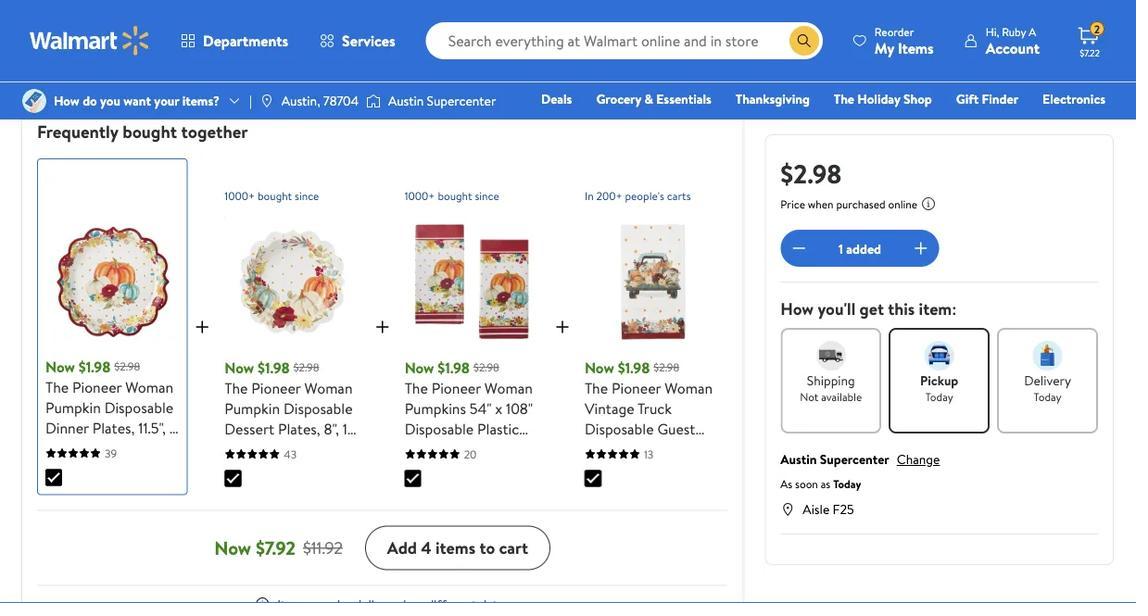Task type: describe. For each thing, give the bounding box(es) containing it.
bought for the pioneer woman pumpkins 54" x 108" disposable plastic table covers, 2 count
[[438, 188, 472, 204]]

added
[[847, 239, 882, 258]]

how do you want your items?
[[54, 92, 220, 110]]

grocery & essentials link
[[588, 89, 720, 109]]

shop for toy
[[715, 116, 743, 134]]

add 4 items to cart button
[[365, 526, 551, 571]]

gift finder link
[[948, 89, 1027, 109]]

people's
[[625, 188, 665, 204]]

grocery & essentials
[[597, 90, 712, 108]]

debit
[[995, 116, 1027, 134]]

table
[[405, 439, 438, 459]]

grocery
[[597, 90, 642, 108]]

since for the pioneer woman pumpkins 54" x 108" disposable plastic table covers, 2 count
[[475, 188, 499, 204]]

warning image
[[37, 43, 52, 58]]

you
[[100, 92, 120, 110]]

walmart+
[[1051, 116, 1106, 134]]

intent image for pickup image
[[925, 341, 955, 371]]

get
[[860, 298, 885, 321]]

price
[[781, 197, 806, 212]]

walmart image
[[30, 26, 150, 56]]

want
[[124, 92, 151, 110]]

today for delivery
[[1034, 389, 1062, 405]]

$2.98 for the pioneer woman vintage truck disposable guest napkins, 24 count
[[654, 360, 680, 375]]

now for now $1.98 $2.98 the pioneer woman pumpkin disposable dinner plates, 11.5", 8 count
[[45, 356, 75, 377]]

supercenter for austin supercenter change as soon as today
[[820, 451, 890, 469]]

to
[[480, 536, 495, 560]]

services button
[[304, 19, 411, 63]]

warning: none
[[56, 41, 154, 59]]

home
[[767, 116, 801, 134]]

delivery
[[1025, 372, 1072, 390]]

$2.98 for the pioneer woman pumpkin disposable dessert plates, 8", 12 count
[[294, 360, 319, 375]]

guest
[[658, 418, 696, 439]]

ruby
[[1002, 24, 1027, 39]]

available
[[822, 389, 863, 405]]

do
[[83, 92, 97, 110]]

39
[[105, 445, 117, 461]]

$7.22
[[1080, 46, 1100, 59]]

the holiday shop link
[[826, 89, 941, 109]]

as
[[821, 477, 831, 492]]

pioneer for x
[[432, 378, 481, 398]]

hi, ruby a account
[[986, 24, 1040, 58]]

legal information image
[[922, 197, 936, 211]]

Walmart Site-Wide search field
[[426, 22, 823, 59]]

deals link
[[533, 89, 581, 109]]

yesterday for the pioneer woman pumpkins 54" x 108" disposable plastic table covers, 2 count
[[405, 210, 452, 226]]

austin for austin supercenter change as soon as today
[[781, 451, 817, 469]]

$11.92
[[303, 537, 343, 560]]

$2.98 for the pioneer woman pumpkin disposable dinner plates, 11.5", 8 count
[[114, 359, 140, 374]]

yesterday for the pioneer woman pumpkin disposable dessert plates, 8", 12 count
[[225, 210, 271, 226]]

now for now $1.98 $2.98 the pioneer woman pumpkin disposable dessert plates, 8", 12 count
[[225, 357, 254, 378]]

change
[[897, 451, 941, 469]]

now $1.98 $2.98 the pioneer woman pumpkin disposable dinner plates, 11.5", 8 count
[[45, 356, 178, 458]]

electronics toy shop
[[693, 90, 1106, 134]]

since for the pioneer woman pumpkin disposable dessert plates, 8", 12 count
[[295, 188, 319, 204]]

count inside now $1.98 $2.98 the pioneer woman pumpkins 54" x 108" disposable plastic table covers, 2 count
[[405, 459, 445, 480]]

vintage
[[585, 398, 635, 418]]

disposable inside now $1.98 $2.98 the pioneer woman vintage truck disposable guest napkins, 24 count
[[585, 418, 654, 439]]

covers,
[[441, 439, 490, 459]]

now for now $1.98 $2.98 the pioneer woman vintage truck disposable guest napkins, 24 count
[[585, 357, 615, 378]]

gift finder
[[957, 90, 1019, 108]]

woman for the pioneer woman pumpkin disposable dinner plates, 11.5", 8 count
[[125, 377, 174, 397]]

frequently
[[37, 120, 118, 144]]

the pioneer woman pumpkins 54" x 108" disposable plastic table covers, 2 count image
[[405, 214, 541, 350]]

count for disposable
[[663, 439, 703, 459]]

account
[[986, 38, 1040, 58]]

plates, for 8",
[[278, 418, 321, 439]]

electronics link
[[1035, 89, 1114, 109]]

shipping not available
[[800, 372, 863, 405]]

pickup today
[[921, 372, 959, 405]]

1000+ for the pioneer woman pumpkin disposable dessert plates, 8", 12 count
[[225, 188, 255, 204]]

in 200+ people's carts
[[585, 188, 691, 204]]

1 plus image from the left
[[191, 316, 214, 338]]

together
[[181, 120, 248, 144]]

200+
[[597, 188, 623, 204]]

0 horizontal spatial bought
[[123, 120, 177, 144]]

the pioneer woman pumpkin disposable dinner plates, 11.5", 8 count image
[[45, 215, 179, 349]]

the for the pioneer woman vintage truck disposable guest napkins, 24 count
[[585, 378, 608, 398]]

the holiday shop
[[834, 90, 932, 108]]

one debit link
[[956, 115, 1035, 135]]

cart
[[499, 536, 528, 560]]

dinner
[[45, 418, 89, 438]]

1000+ bought since yesterday for the pioneer woman pumpkins 54" x 108" disposable plastic table covers, 2 count
[[405, 188, 499, 226]]

increase quantity the pioneer woman pumpkin disposable dinner plates, 11.5", 8 count, current quantity 1 image
[[910, 237, 932, 260]]

essentials
[[657, 90, 712, 108]]

shipping
[[807, 372, 856, 390]]

108"
[[506, 398, 533, 418]]

how you'll get this item:
[[781, 298, 957, 321]]

$2.98 for the pioneer woman pumpkins 54" x 108" disposable plastic table covers, 2 count
[[474, 360, 500, 375]]

pumpkin for dinner
[[45, 397, 101, 418]]

how for how do you want your items?
[[54, 92, 80, 110]]

purchased
[[837, 197, 886, 212]]

in
[[585, 188, 594, 204]]

how for how you'll get this item:
[[781, 298, 814, 321]]

pioneer for dessert
[[252, 378, 301, 398]]

departments button
[[165, 19, 304, 63]]

aisle
[[803, 500, 830, 518]]

now $7.92 $11.92
[[214, 535, 343, 561]]

1  added
[[839, 239, 882, 258]]

warnings image
[[706, 11, 728, 33]]

reorder
[[875, 24, 914, 39]]

$1.98 for the pioneer woman pumpkin disposable dessert plates, 8", 12 count
[[258, 357, 290, 378]]

one debit
[[964, 116, 1027, 134]]

12
[[343, 418, 356, 439]]

$7.92
[[256, 535, 296, 561]]

disposable inside the now $1.98 $2.98 the pioneer woman pumpkin disposable dessert plates, 8", 12 count
[[284, 398, 353, 418]]

toy shop link
[[684, 115, 752, 135]]

2 plus image from the left
[[552, 316, 574, 338]]

items
[[898, 38, 934, 58]]

disposable inside now $1.98 $2.98 the pioneer woman pumpkins 54" x 108" disposable plastic table covers, 2 count
[[405, 418, 474, 439]]

now $1.98 $2.98 the pioneer woman vintage truck disposable guest napkins, 24 count
[[585, 357, 713, 459]]

electronics
[[1043, 90, 1106, 108]]

54"
[[470, 398, 492, 418]]

intent image for delivery image
[[1033, 341, 1063, 371]]

today for pickup
[[926, 389, 954, 405]]

the for the pioneer woman pumpkin disposable dessert plates, 8", 12 count
[[225, 378, 248, 398]]

none
[[124, 41, 154, 59]]

austin supercenter
[[388, 92, 496, 110]]

now $1.98 $2.98 the pioneer woman pumpkin disposable dessert plates, 8", 12 count
[[225, 357, 356, 459]]

24
[[643, 439, 660, 459]]

13
[[644, 446, 654, 462]]



Task type: vqa. For each thing, say whether or not it's contained in the screenshot.
the bottom Shop
yes



Task type: locate. For each thing, give the bounding box(es) containing it.
&
[[645, 90, 654, 108]]

the inside the now $1.98 $2.98 the pioneer woman pumpkin disposable dessert plates, 8", 12 count
[[225, 378, 248, 398]]

1
[[839, 239, 844, 258]]

0 horizontal spatial yesterday
[[225, 210, 271, 226]]

deals
[[541, 90, 572, 108]]

bought up the pioneer woman pumpkins 54" x 108" disposable plastic table covers, 2 count image
[[438, 188, 472, 204]]

1 vertical spatial supercenter
[[820, 451, 890, 469]]

43
[[284, 446, 297, 462]]

0 horizontal spatial 1000+ bought since yesterday
[[225, 188, 319, 226]]

0 vertical spatial austin
[[388, 92, 424, 110]]

1 horizontal spatial supercenter
[[820, 451, 890, 469]]

$2.98 inside now $1.98 $2.98 the pioneer woman pumpkin disposable dinner plates, 11.5", 8 count
[[114, 359, 140, 374]]

$2.98
[[781, 155, 842, 191], [114, 359, 140, 374], [294, 360, 319, 375], [474, 360, 500, 375], [654, 360, 680, 375]]

$2.98 inside now $1.98 $2.98 the pioneer woman pumpkins 54" x 108" disposable plastic table covers, 2 count
[[474, 360, 500, 375]]

today
[[926, 389, 954, 405], [1034, 389, 1062, 405], [834, 477, 862, 492]]

austin for austin supercenter
[[388, 92, 424, 110]]

$2.98 inside the now $1.98 $2.98 the pioneer woman pumpkin disposable dessert plates, 8", 12 count
[[294, 360, 319, 375]]

0 horizontal spatial 1000+
[[225, 188, 255, 204]]

since up the pioneer woman pumpkin disposable dessert plates, 8", 12 count image
[[295, 188, 319, 204]]

today right as
[[834, 477, 862, 492]]

plates, inside the now $1.98 $2.98 the pioneer woman pumpkin disposable dessert plates, 8", 12 count
[[278, 418, 321, 439]]

delivery today
[[1025, 372, 1072, 405]]

pioneer inside now $1.98 $2.98 the pioneer woman pumpkin disposable dinner plates, 11.5", 8 count
[[72, 377, 122, 397]]

disposable up 39
[[104, 397, 174, 418]]

0 vertical spatial shop
[[904, 90, 932, 108]]

0 horizontal spatial 2
[[494, 439, 502, 459]]

today down intent image for delivery
[[1034, 389, 1062, 405]]

hi,
[[986, 24, 1000, 39]]

|
[[249, 92, 252, 110]]

now up vintage
[[585, 357, 615, 378]]

search icon image
[[797, 33, 812, 48]]

pumpkin inside the now $1.98 $2.98 the pioneer woman pumpkin disposable dessert plates, 8", 12 count
[[225, 398, 280, 418]]

0 horizontal spatial plus image
[[191, 316, 214, 338]]

1000+ for the pioneer woman pumpkins 54" x 108" disposable plastic table covers, 2 count
[[405, 188, 435, 204]]

1 horizontal spatial bought
[[258, 188, 292, 204]]

 image for austin, 78704
[[259, 94, 274, 108]]

count for dessert
[[225, 439, 265, 459]]

8
[[169, 418, 178, 438]]

pioneer for dinner
[[72, 377, 122, 397]]

0 horizontal spatial how
[[54, 92, 80, 110]]

 image right 78704
[[366, 92, 381, 110]]

pumpkin right 8
[[225, 398, 280, 418]]

woman inside now $1.98 $2.98 the pioneer woman vintage truck disposable guest napkins, 24 count
[[665, 378, 713, 398]]

disposable
[[104, 397, 174, 418], [284, 398, 353, 418], [405, 418, 474, 439], [585, 418, 654, 439]]

dessert
[[225, 418, 275, 439]]

1 since from the left
[[295, 188, 319, 204]]

pioneer inside now $1.98 $2.98 the pioneer woman pumpkins 54" x 108" disposable plastic table covers, 2 count
[[432, 378, 481, 398]]

toy
[[693, 116, 712, 134]]

0 horizontal spatial plates,
[[92, 418, 135, 438]]

today down intent image for pickup
[[926, 389, 954, 405]]

78704
[[323, 92, 359, 110]]

price when purchased online
[[781, 197, 918, 212]]

woman up guest
[[665, 378, 713, 398]]

now inside the now $1.98 $2.98 the pioneer woman pumpkin disposable dessert plates, 8", 12 count
[[225, 357, 254, 378]]

$1.98
[[79, 356, 111, 377], [258, 357, 290, 378], [438, 357, 470, 378], [618, 357, 650, 378]]

woman for the pioneer woman pumpkins 54" x 108" disposable plastic table covers, 2 count
[[485, 378, 533, 398]]

bought up the pioneer woman pumpkin disposable dessert plates, 8", 12 count image
[[258, 188, 292, 204]]

pioneer
[[72, 377, 122, 397], [252, 378, 301, 398], [432, 378, 481, 398], [612, 378, 661, 398]]

decrease quantity the pioneer woman pumpkin disposable dinner plates, 11.5", 8 count, current quantity 1 image
[[788, 237, 811, 260]]

None checkbox
[[405, 470, 422, 487]]

2 inside now $1.98 $2.98 the pioneer woman pumpkins 54" x 108" disposable plastic table covers, 2 count
[[494, 439, 502, 459]]

1 horizontal spatial plates,
[[278, 418, 321, 439]]

pioneer inside now $1.98 $2.98 the pioneer woman vintage truck disposable guest napkins, 24 count
[[612, 378, 661, 398]]

carts
[[667, 188, 691, 204]]

disposable up 20
[[405, 418, 474, 439]]

add
[[387, 536, 417, 560]]

pioneer inside the now $1.98 $2.98 the pioneer woman pumpkin disposable dessert plates, 8", 12 count
[[252, 378, 301, 398]]

add 4 items to cart
[[387, 536, 528, 560]]

woman up plastic
[[485, 378, 533, 398]]

2 1000+ bought since yesterday from the left
[[405, 188, 499, 226]]

count left 39
[[45, 438, 85, 458]]

count inside the now $1.98 $2.98 the pioneer woman pumpkin disposable dessert plates, 8", 12 count
[[225, 439, 265, 459]]

woman for the pioneer woman pumpkin disposable dessert plates, 8", 12 count
[[305, 378, 353, 398]]

1 horizontal spatial plus image
[[552, 316, 574, 338]]

woman inside the now $1.98 $2.98 the pioneer woman pumpkin disposable dessert plates, 8", 12 count
[[305, 378, 353, 398]]

plates, inside now $1.98 $2.98 the pioneer woman pumpkin disposable dinner plates, 11.5", 8 count
[[92, 418, 135, 438]]

now inside now $1.98 $2.98 the pioneer woman vintage truck disposable guest napkins, 24 count
[[585, 357, 615, 378]]

now $1.98 $2.98 the pioneer woman pumpkins 54" x 108" disposable plastic table covers, 2 count
[[405, 357, 533, 480]]

1 horizontal spatial yesterday
[[405, 210, 452, 226]]

plates, up 43
[[278, 418, 321, 439]]

0 horizontal spatial shop
[[715, 116, 743, 134]]

None checkbox
[[45, 469, 62, 486], [225, 470, 241, 487], [585, 470, 602, 487], [45, 469, 62, 486], [225, 470, 241, 487], [585, 470, 602, 487]]

departments
[[203, 31, 288, 51]]

2 up $7.22
[[1095, 21, 1101, 37]]

plus image
[[371, 316, 394, 338]]

this
[[889, 298, 915, 321]]

0 horizontal spatial austin
[[388, 92, 424, 110]]

woman inside now $1.98 $2.98 the pioneer woman pumpkin disposable dinner plates, 11.5", 8 count
[[125, 377, 174, 397]]

 image
[[366, 92, 381, 110], [259, 94, 274, 108]]

how left do
[[54, 92, 80, 110]]

how left the you'll
[[781, 298, 814, 321]]

1 vertical spatial 2
[[494, 439, 502, 459]]

services
[[342, 31, 396, 51]]

2 right 20
[[494, 439, 502, 459]]

$2.98 inside now $1.98 $2.98 the pioneer woman vintage truck disposable guest napkins, 24 count
[[654, 360, 680, 375]]

count left 43
[[225, 439, 265, 459]]

you'll
[[818, 298, 856, 321]]

shop inside electronics toy shop
[[715, 116, 743, 134]]

0 vertical spatial supercenter
[[427, 92, 496, 110]]

now left "$7.92"
[[214, 535, 251, 561]]

$1.98 up the dinner
[[79, 356, 111, 377]]

soon
[[796, 477, 819, 492]]

0 horizontal spatial since
[[295, 188, 319, 204]]

pioneer up dessert
[[252, 378, 301, 398]]

 image for austin supercenter
[[366, 92, 381, 110]]

plus image
[[191, 316, 214, 338], [552, 316, 574, 338]]

$1.98 up pumpkins
[[438, 357, 470, 378]]

1 horizontal spatial how
[[781, 298, 814, 321]]

 image
[[22, 89, 46, 113]]

austin inside the austin supercenter change as soon as today
[[781, 451, 817, 469]]

intent image for shipping image
[[817, 341, 846, 371]]

$1.98 inside now $1.98 $2.98 the pioneer woman pumpkin disposable dinner plates, 11.5", 8 count
[[79, 356, 111, 377]]

woman for the pioneer woman vintage truck disposable guest napkins, 24 count
[[665, 378, 713, 398]]

austin,
[[282, 92, 320, 110]]

today inside the austin supercenter change as soon as today
[[834, 477, 862, 492]]

count inside now $1.98 $2.98 the pioneer woman pumpkin disposable dinner plates, 11.5", 8 count
[[45, 438, 85, 458]]

the up table
[[405, 378, 428, 398]]

woman
[[125, 377, 174, 397], [305, 378, 353, 398], [485, 378, 533, 398], [665, 378, 713, 398]]

shop right toy
[[715, 116, 743, 134]]

since up the pioneer woman pumpkins 54" x 108" disposable plastic table covers, 2 count image
[[475, 188, 499, 204]]

woman up 8",
[[305, 378, 353, 398]]

registry
[[893, 116, 940, 134]]

supercenter
[[427, 92, 496, 110], [820, 451, 890, 469]]

bought
[[123, 120, 177, 144], [258, 188, 292, 204], [438, 188, 472, 204]]

austin right 78704
[[388, 92, 424, 110]]

clear search field text image
[[768, 33, 782, 48]]

now
[[45, 356, 75, 377], [225, 357, 254, 378], [405, 357, 434, 378], [585, 357, 615, 378], [214, 535, 251, 561]]

1 horizontal spatial austin
[[781, 451, 817, 469]]

0 horizontal spatial today
[[834, 477, 862, 492]]

pumpkin left the 11.5",
[[45, 397, 101, 418]]

supercenter for austin supercenter
[[427, 92, 496, 110]]

home link
[[759, 115, 810, 135]]

0 horizontal spatial pumpkin
[[45, 397, 101, 418]]

the up fashion link
[[834, 90, 855, 108]]

1 horizontal spatial 2
[[1095, 21, 1101, 37]]

item:
[[919, 298, 957, 321]]

thanksgiving link
[[728, 89, 819, 109]]

reorder my items
[[875, 24, 934, 58]]

austin up soon
[[781, 451, 817, 469]]

pioneer up guest
[[612, 378, 661, 398]]

the inside now $1.98 $2.98 the pioneer woman pumpkins 54" x 108" disposable plastic table covers, 2 count
[[405, 378, 428, 398]]

$1.98 inside now $1.98 $2.98 the pioneer woman vintage truck disposable guest napkins, 24 count
[[618, 357, 650, 378]]

0 horizontal spatial  image
[[259, 94, 274, 108]]

one
[[964, 116, 992, 134]]

2 since from the left
[[475, 188, 499, 204]]

woman inside now $1.98 $2.98 the pioneer woman pumpkins 54" x 108" disposable plastic table covers, 2 count
[[485, 378, 533, 398]]

1 1000+ from the left
[[225, 188, 255, 204]]

now inside now $1.98 $2.98 the pioneer woman pumpkins 54" x 108" disposable plastic table covers, 2 count
[[405, 357, 434, 378]]

1 vertical spatial shop
[[715, 116, 743, 134]]

1 vertical spatial austin
[[781, 451, 817, 469]]

shop for holiday
[[904, 90, 932, 108]]

the for the pioneer woman pumpkins 54" x 108" disposable plastic table covers, 2 count
[[405, 378, 428, 398]]

1 horizontal spatial since
[[475, 188, 499, 204]]

now inside now $1.98 $2.98 the pioneer woman pumpkin disposable dinner plates, 11.5", 8 count
[[45, 356, 75, 377]]

pioneer up the dinner
[[72, 377, 122, 397]]

Search search field
[[426, 22, 823, 59]]

pioneer for disposable
[[612, 378, 661, 398]]

disposable up '13' in the right of the page
[[585, 418, 654, 439]]

your
[[154, 92, 179, 110]]

my
[[875, 38, 895, 58]]

count inside now $1.98 $2.98 the pioneer woman vintage truck disposable guest napkins, 24 count
[[663, 439, 703, 459]]

napkins,
[[585, 439, 639, 459]]

the for the pioneer woman pumpkin disposable dinner plates, 11.5", 8 count
[[45, 377, 69, 397]]

$1.98 for the pioneer woman pumpkins 54" x 108" disposable plastic table covers, 2 count
[[438, 357, 470, 378]]

the pioneer woman pumpkin disposable dessert plates, 8", 12 count image
[[225, 214, 360, 350]]

how
[[54, 92, 80, 110], [781, 298, 814, 321]]

the up the dinner
[[45, 377, 69, 397]]

count left 20
[[405, 459, 445, 480]]

disposable up 43
[[284, 398, 353, 418]]

shop
[[904, 90, 932, 108], [715, 116, 743, 134]]

pumpkin for dessert
[[225, 398, 280, 418]]

$1.98 inside now $1.98 $2.98 the pioneer woman pumpkins 54" x 108" disposable plastic table covers, 2 count
[[438, 357, 470, 378]]

$1.98 inside the now $1.98 $2.98 the pioneer woman pumpkin disposable dessert plates, 8", 12 count
[[258, 357, 290, 378]]

2 yesterday from the left
[[405, 210, 452, 226]]

1 horizontal spatial shop
[[904, 90, 932, 108]]

today inside pickup today
[[926, 389, 954, 405]]

1 horizontal spatial 1000+ bought since yesterday
[[405, 188, 499, 226]]

0 horizontal spatial supercenter
[[427, 92, 496, 110]]

now for now $7.92 $11.92
[[214, 535, 251, 561]]

austin, 78704
[[282, 92, 359, 110]]

when
[[808, 197, 834, 212]]

0 vertical spatial 2
[[1095, 21, 1101, 37]]

aisle f25
[[803, 500, 854, 518]]

the pioneer woman vintage truck disposable guest napkins, 24 count image
[[585, 214, 721, 350]]

fashion
[[826, 116, 869, 134]]

woman up the 11.5",
[[125, 377, 174, 397]]

plates, up 39
[[92, 418, 135, 438]]

$1.98 up truck
[[618, 357, 650, 378]]

1 yesterday from the left
[[225, 210, 271, 226]]

1 1000+ bought since yesterday from the left
[[225, 188, 319, 226]]

x
[[496, 398, 503, 418]]

$1.98 up dessert
[[258, 357, 290, 378]]

1 horizontal spatial today
[[926, 389, 954, 405]]

items
[[436, 536, 476, 560]]

1 horizontal spatial  image
[[366, 92, 381, 110]]

now up pumpkins
[[405, 357, 434, 378]]

pickup
[[921, 372, 959, 390]]

pioneer left x
[[432, 378, 481, 398]]

not
[[800, 389, 819, 405]]

$1.98 for the pioneer woman pumpkin disposable dinner plates, 11.5", 8 count
[[79, 356, 111, 377]]

warning:
[[56, 41, 121, 59]]

today inside the delivery today
[[1034, 389, 1062, 405]]

now up dessert
[[225, 357, 254, 378]]

registry link
[[884, 115, 948, 135]]

count
[[45, 438, 85, 458], [225, 439, 265, 459], [663, 439, 703, 459], [405, 459, 445, 480]]

2 horizontal spatial bought
[[438, 188, 472, 204]]

count for dinner
[[45, 438, 85, 458]]

pumpkins
[[405, 398, 466, 418]]

yesterday
[[225, 210, 271, 226], [405, 210, 452, 226]]

the left truck
[[585, 378, 608, 398]]

0 vertical spatial how
[[54, 92, 80, 110]]

now up the dinner
[[45, 356, 75, 377]]

disposable inside now $1.98 $2.98 the pioneer woman pumpkin disposable dinner plates, 11.5", 8 count
[[104, 397, 174, 418]]

walmart+ link
[[1042, 115, 1114, 135]]

bought for the pioneer woman pumpkin disposable dessert plates, 8", 12 count
[[258, 188, 292, 204]]

1 vertical spatial how
[[781, 298, 814, 321]]

online
[[889, 197, 918, 212]]

1000+ bought since yesterday for the pioneer woman pumpkin disposable dessert plates, 8", 12 count
[[225, 188, 319, 226]]

plates, for 11.5",
[[92, 418, 135, 438]]

2 horizontal spatial today
[[1034, 389, 1062, 405]]

the inside now $1.98 $2.98 the pioneer woman pumpkin disposable dinner plates, 11.5", 8 count
[[45, 377, 69, 397]]

 image right |
[[259, 94, 274, 108]]

2 1000+ from the left
[[405, 188, 435, 204]]

11.5",
[[138, 418, 166, 438]]

pumpkin inside now $1.98 $2.98 the pioneer woman pumpkin disposable dinner plates, 11.5", 8 count
[[45, 397, 101, 418]]

supercenter inside the austin supercenter change as soon as today
[[820, 451, 890, 469]]

$1.98 for the pioneer woman vintage truck disposable guest napkins, 24 count
[[618, 357, 650, 378]]

count right 24
[[663, 439, 703, 459]]

the up dessert
[[225, 378, 248, 398]]

bought down want
[[123, 120, 177, 144]]

shop up registry
[[904, 90, 932, 108]]

1 horizontal spatial 1000+
[[405, 188, 435, 204]]

1 horizontal spatial pumpkin
[[225, 398, 280, 418]]

the inside now $1.98 $2.98 the pioneer woman vintage truck disposable guest napkins, 24 count
[[585, 378, 608, 398]]

now for now $1.98 $2.98 the pioneer woman pumpkins 54" x 108" disposable plastic table covers, 2 count
[[405, 357, 434, 378]]

austin supercenter change as soon as today
[[781, 451, 941, 492]]



